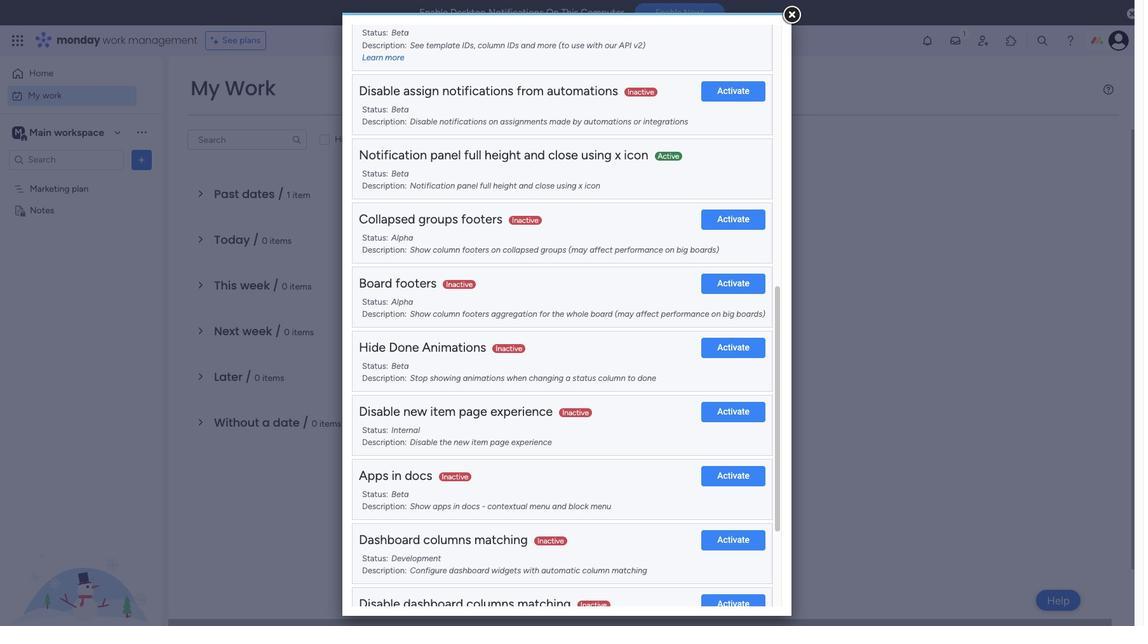 Task type: vqa. For each thing, say whether or not it's contained in the screenshot.


Task type: describe. For each thing, give the bounding box(es) containing it.
my for my work
[[191, 74, 220, 102]]

status: beta description: notification panel full height and close using x icon
[[362, 169, 601, 191]]

internal
[[392, 426, 420, 435]]

disable for dashboard
[[359, 597, 400, 612]]

(may inside status: alpha description: show column footers on collapsed groups (may affect performance on big boards) activate
[[569, 245, 588, 255]]

performance inside 'status: alpha description: show column footers aggregation for the whole board (may affect performance on big boards)'
[[661, 310, 710, 319]]

icon inside 'status: beta description: notification panel full height and close using x icon'
[[585, 181, 601, 191]]

development
[[392, 554, 441, 564]]

footers down 'status: beta description: notification panel full height and close using x icon'
[[461, 211, 503, 227]]

0 inside without a date / 0 items
[[312, 419, 317, 430]]

item inside 'past dates / 1 item'
[[293, 190, 311, 201]]

inactive inside 'disable dashboard columns matching inactive'
[[581, 601, 607, 610]]

collapsed
[[359, 211, 416, 227]]

apps
[[433, 502, 452, 512]]

inactive inside hide done animations inactive
[[496, 344, 523, 353]]

showing
[[430, 374, 461, 383]]

hide done animations inactive
[[359, 340, 523, 355]]

work
[[225, 74, 276, 102]]

0 inside next week / 0 items
[[284, 327, 290, 338]]

widgets
[[492, 566, 521, 576]]

activate button for disable new item page experience
[[702, 402, 766, 423]]

today / 0 items
[[214, 232, 292, 248]]

inactive inside "disable assign notifications from automations inactive"
[[628, 87, 655, 96]]

dapulse close image
[[1128, 8, 1138, 20]]

0 vertical spatial full
[[464, 147, 482, 162]]

this week / 0 items
[[214, 278, 312, 294]]

dashboard columns matching inactive
[[359, 532, 564, 548]]

items inside next week / 0 items
[[292, 327, 314, 338]]

main workspace
[[29, 126, 104, 138]]

use
[[572, 40, 585, 50]]

invite members image
[[978, 34, 990, 47]]

0 vertical spatial automations
[[547, 83, 618, 98]]

changing
[[529, 374, 564, 383]]

/ right today
[[253, 232, 259, 248]]

disable assign notifications from automations inactive
[[359, 83, 655, 98]]

/ left 1
[[278, 186, 284, 202]]

0 vertical spatial panel
[[430, 147, 461, 162]]

description: for columns
[[362, 566, 407, 576]]

my work
[[191, 74, 276, 102]]

status: internal description: disable the new item page experience
[[362, 426, 552, 448]]

(to
[[559, 40, 570, 50]]

1 vertical spatial this
[[214, 278, 237, 294]]

next
[[214, 324, 239, 339]]

enable now!
[[656, 8, 704, 18]]

workspace
[[54, 126, 104, 138]]

0 horizontal spatial a
[[262, 415, 270, 431]]

disable dashboard columns matching inactive
[[359, 597, 607, 612]]

Filter dashboard by text search field
[[188, 130, 307, 150]]

status: for apps in docs
[[362, 490, 388, 499]]

my work button
[[8, 85, 137, 106]]

on inside 'status: alpha description: show column footers aggregation for the whole board (may affect performance on big boards)'
[[712, 310, 721, 319]]

show inside status: alpha description: show column footers on collapsed groups (may affect performance on big boards) activate
[[410, 245, 431, 255]]

hide for done
[[359, 340, 386, 355]]

show for apps in docs
[[410, 502, 431, 512]]

help image
[[1065, 34, 1077, 47]]

1 horizontal spatial item
[[431, 404, 456, 419]]

status: for notification panel full height and close using x icon
[[362, 169, 388, 178]]

0 inside this week / 0 items
[[282, 282, 288, 292]]

assign
[[404, 83, 439, 98]]

apps image
[[1006, 34, 1018, 47]]

home button
[[8, 64, 137, 84]]

with inside status: development description: configure dashboard widgets with automatic column matching
[[523, 566, 540, 576]]

column inside status: development description: configure dashboard widgets with automatic column matching
[[583, 566, 610, 576]]

1 horizontal spatial icon
[[624, 147, 649, 162]]

1 menu from the left
[[530, 502, 551, 512]]

dashboard inside status: development description: configure dashboard widgets with automatic column matching
[[449, 566, 490, 576]]

items left customize button
[[378, 134, 400, 145]]

1
[[287, 190, 291, 201]]

in inside status: beta description: show apps in docs - contextual menu and block menu
[[454, 502, 460, 512]]

aggregation
[[491, 310, 538, 319]]

our
[[605, 40, 617, 50]]

next week / 0 items
[[214, 324, 314, 339]]

1 horizontal spatial using
[[582, 147, 612, 162]]

and down "assignments"
[[524, 147, 545, 162]]

hide for done
[[335, 134, 354, 145]]

block
[[569, 502, 589, 512]]

big inside status: alpha description: show column footers on collapsed groups (may affect performance on big boards) activate
[[677, 245, 689, 255]]

disable new item page experience inactive
[[359, 404, 589, 419]]

beta inside status: beta description: see template ids, column ids and more (to use with our api v2) learn more
[[392, 28, 409, 38]]

affect inside status: alpha description: show column footers on collapsed groups (may affect performance on big boards) activate
[[590, 245, 613, 255]]

monday work management
[[57, 33, 197, 48]]

when
[[507, 374, 527, 383]]

description: for in
[[362, 502, 407, 512]]

beta for panel
[[392, 169, 409, 178]]

board
[[359, 276, 393, 291]]

activate for apps in docs
[[718, 471, 750, 481]]

status: alpha description: show column footers aggregation for the whole board (may affect performance on big boards)
[[362, 297, 766, 319]]

collapsed
[[503, 245, 539, 255]]

disable for assign
[[359, 83, 400, 98]]

inbox image
[[950, 34, 962, 47]]

now!
[[684, 8, 704, 18]]

notes
[[30, 205, 54, 216]]

0 horizontal spatial done
[[356, 134, 376, 145]]

date
[[273, 415, 300, 431]]

description: inside status: beta description: see template ids, column ids and more (to use with our api v2) learn more
[[362, 40, 407, 50]]

animations
[[422, 340, 487, 355]]

status: for board footers
[[362, 297, 388, 307]]

see plans button
[[205, 31, 266, 50]]

workspace selection element
[[12, 125, 106, 141]]

status: inside status: alpha description: show column footers on collapsed groups (may affect performance on big boards) activate
[[362, 233, 388, 243]]

lottie animation image
[[0, 498, 162, 627]]

activate for disable new item page experience
[[718, 407, 750, 417]]

column inside status: beta description: see template ids, column ids and more (to use with our api v2) learn more
[[478, 40, 505, 50]]

description: for done
[[362, 374, 407, 383]]

activate button for hide done animations
[[702, 338, 766, 358]]

integrations
[[644, 117, 689, 127]]

select product image
[[11, 34, 24, 47]]

description: for footers
[[362, 310, 407, 319]]

0 vertical spatial experience
[[491, 404, 553, 419]]

assignments
[[500, 117, 548, 127]]

status: for disable new item page experience
[[362, 426, 388, 435]]

board footers inactive
[[359, 276, 473, 291]]

stop
[[410, 374, 428, 383]]

see plans
[[222, 35, 261, 46]]

customize button
[[405, 130, 474, 150]]

ids
[[507, 40, 519, 50]]

today
[[214, 232, 250, 248]]

done inside the status: beta description: stop showing animations when changing a status column to done
[[638, 374, 657, 383]]

activate button for apps in docs
[[702, 466, 766, 487]]

hide done items
[[335, 134, 400, 145]]

a inside the status: beta description: stop showing animations when changing a status column to done
[[566, 374, 571, 383]]

item inside status: internal description: disable the new item page experience
[[472, 438, 488, 448]]

0 vertical spatial x
[[615, 147, 621, 162]]

with inside status: beta description: see template ids, column ids and more (to use with our api v2) learn more
[[587, 40, 603, 50]]

work for monday
[[103, 33, 126, 48]]

status: development description: configure dashboard widgets with automatic column matching
[[362, 554, 648, 576]]

items inside this week / 0 items
[[290, 282, 312, 292]]

status: alpha description: show column footers on collapsed groups (may affect performance on big boards) activate
[[362, 214, 750, 255]]

0 vertical spatial notifications
[[443, 83, 514, 98]]

footers inside 'status: alpha description: show column footers aggregation for the whole board (may affect performance on big boards)'
[[462, 310, 489, 319]]

show for board footers
[[410, 310, 431, 319]]

or
[[634, 117, 642, 127]]

help
[[1048, 595, 1070, 607]]

activate inside status: alpha description: show column footers on collapsed groups (may affect performance on big boards) activate
[[718, 214, 750, 224]]

description: for assign
[[362, 117, 407, 127]]

my work
[[28, 90, 62, 101]]

notifications inside status: beta description: disable notifications on assignments made by automations or integrations
[[440, 117, 487, 127]]

8 activate button from the top
[[702, 595, 766, 615]]

plans
[[240, 35, 261, 46]]

whole
[[567, 310, 589, 319]]

search image
[[292, 135, 302, 145]]

2 menu from the left
[[591, 502, 612, 512]]

activate for disable assign notifications from automations
[[718, 86, 750, 96]]

search everything image
[[1037, 34, 1049, 47]]

inactive inside disable new item page experience inactive
[[563, 408, 589, 417]]

plan
[[72, 183, 89, 194]]

height inside 'status: beta description: notification panel full height and close using x icon'
[[493, 181, 517, 191]]

beta for done
[[392, 361, 409, 371]]

status: for hide done animations
[[362, 361, 388, 371]]

learn
[[362, 53, 383, 62]]

home
[[29, 68, 54, 79]]

/ right later
[[246, 369, 252, 385]]

marketing
[[30, 183, 70, 194]]

made
[[550, 117, 571, 127]]

activate for hide done animations
[[718, 343, 750, 353]]

0 horizontal spatial new
[[404, 404, 427, 419]]

template
[[426, 40, 460, 50]]

customize
[[426, 134, 469, 145]]

1 vertical spatial columns
[[467, 597, 515, 612]]

(may inside 'status: alpha description: show column footers aggregation for the whole board (may affect performance on big boards)'
[[615, 310, 634, 319]]

close inside 'status: beta description: notification panel full height and close using x icon'
[[535, 181, 555, 191]]

enable for enable now!
[[656, 8, 682, 18]]

status: for disable assign notifications from automations
[[362, 105, 388, 114]]

matching inside status: development description: configure dashboard widgets with automatic column matching
[[612, 566, 648, 576]]

later
[[214, 369, 243, 385]]

past
[[214, 186, 239, 202]]

alpha for activate
[[392, 233, 413, 243]]

notifications
[[489, 7, 544, 18]]

status: inside status: beta description: see template ids, column ids and more (to use with our api v2) learn more
[[362, 28, 388, 38]]

inactive inside board footers inactive
[[446, 280, 473, 289]]

0 horizontal spatial docs
[[405, 468, 433, 483]]

0 vertical spatial page
[[459, 404, 488, 419]]

work for my
[[42, 90, 62, 101]]

later / 0 items
[[214, 369, 284, 385]]

status: beta description: show apps in docs - contextual menu and block menu
[[362, 490, 612, 512]]

on
[[546, 7, 559, 18]]

0 vertical spatial height
[[485, 147, 521, 162]]

help button
[[1037, 591, 1081, 611]]

by
[[573, 117, 582, 127]]

items inside 'today / 0 items'
[[270, 236, 292, 247]]

computer
[[581, 7, 625, 18]]



Task type: locate. For each thing, give the bounding box(es) containing it.
status: beta description: see template ids, column ids and more (to use with our api v2) learn more
[[362, 28, 646, 62]]

status: beta description: disable notifications on assignments made by automations or integrations
[[362, 105, 689, 127]]

1 vertical spatial performance
[[661, 310, 710, 319]]

docs right apps
[[405, 468, 433, 483]]

management
[[128, 33, 197, 48]]

page down disable new item page experience inactive
[[490, 438, 510, 448]]

items down 1
[[270, 236, 292, 247]]

6 description: from the top
[[362, 374, 407, 383]]

description: inside the status: beta description: stop showing animations when changing a status column to done
[[362, 374, 407, 383]]

0 horizontal spatial with
[[523, 566, 540, 576]]

done
[[389, 340, 419, 355]]

description: for panel
[[362, 181, 407, 191]]

status
[[573, 374, 596, 383]]

description: inside status: development description: configure dashboard widgets with automatic column matching
[[362, 566, 407, 576]]

description: down dashboard
[[362, 566, 407, 576]]

description: inside status: alpha description: show column footers on collapsed groups (may affect performance on big boards) activate
[[362, 245, 407, 255]]

item down disable new item page experience inactive
[[472, 438, 488, 448]]

/ right the date at the bottom left of the page
[[303, 415, 309, 431]]

0 vertical spatial done
[[356, 134, 376, 145]]

0 vertical spatial big
[[677, 245, 689, 255]]

inactive inside apps in docs inactive
[[442, 473, 469, 482]]

panel
[[430, 147, 461, 162], [457, 181, 478, 191]]

beta inside status: beta description: disable notifications on assignments made by automations or integrations
[[392, 105, 409, 114]]

enable desktop notifications on this computer
[[420, 7, 625, 18]]

height
[[485, 147, 521, 162], [493, 181, 517, 191]]

inactive inside collapsed groups footers inactive
[[512, 216, 539, 225]]

1 vertical spatial a
[[262, 415, 270, 431]]

1 vertical spatial more
[[385, 53, 405, 62]]

0 horizontal spatial using
[[557, 181, 577, 191]]

1 horizontal spatial new
[[454, 438, 470, 448]]

1 horizontal spatial menu
[[591, 502, 612, 512]]

0 horizontal spatial my
[[28, 90, 40, 101]]

alpha
[[392, 233, 413, 243], [392, 297, 413, 307]]

0 horizontal spatial (may
[[569, 245, 588, 255]]

0 inside later / 0 items
[[255, 373, 260, 384]]

this right on
[[562, 7, 579, 18]]

collapsed groups footers inactive
[[359, 211, 539, 227]]

my inside button
[[28, 90, 40, 101]]

page inside status: internal description: disable the new item page experience
[[490, 438, 510, 448]]

Search in workspace field
[[27, 153, 106, 167]]

2 description: from the top
[[362, 117, 407, 127]]

icon left active
[[624, 147, 649, 162]]

0 inside 'today / 0 items'
[[262, 236, 268, 247]]

1 alpha from the top
[[392, 233, 413, 243]]

0 horizontal spatial hide
[[335, 134, 354, 145]]

full up 'status: beta description: notification panel full height and close using x icon'
[[464, 147, 482, 162]]

learn more link
[[362, 53, 405, 62]]

description: inside status: beta description: show apps in docs - contextual menu and block menu
[[362, 502, 407, 512]]

0 vertical spatial item
[[293, 190, 311, 201]]

full inside 'status: beta description: notification panel full height and close using x icon'
[[480, 181, 491, 191]]

description: down collapsed
[[362, 245, 407, 255]]

(may right collapsed
[[569, 245, 588, 255]]

x inside 'status: beta description: notification panel full height and close using x icon'
[[579, 181, 583, 191]]

show down board footers inactive
[[410, 310, 431, 319]]

api
[[619, 40, 632, 50]]

using up status: alpha description: show column footers on collapsed groups (may affect performance on big boards) activate on the top of the page
[[557, 181, 577, 191]]

disable up internal
[[359, 404, 400, 419]]

more
[[538, 40, 557, 50], [385, 53, 405, 62]]

4 description: from the top
[[362, 245, 407, 255]]

0 vertical spatial with
[[587, 40, 603, 50]]

big inside 'status: alpha description: show column footers aggregation for the whole board (may affect performance on big boards)'
[[723, 310, 735, 319]]

disable inside status: internal description: disable the new item page experience
[[410, 438, 438, 448]]

experience inside status: internal description: disable the new item page experience
[[512, 438, 552, 448]]

beta down the hide done items at left
[[392, 169, 409, 178]]

1 horizontal spatial this
[[562, 7, 579, 18]]

0 vertical spatial a
[[566, 374, 571, 383]]

the down disable new item page experience inactive
[[440, 438, 452, 448]]

alpha down collapsed
[[392, 233, 413, 243]]

alpha for big
[[392, 297, 413, 307]]

and inside status: beta description: show apps in docs - contextual menu and block menu
[[553, 502, 567, 512]]

notification up collapsed groups footers inactive
[[410, 181, 455, 191]]

the right for
[[552, 310, 565, 319]]

past dates / 1 item
[[214, 186, 311, 202]]

status: inside status: beta description: disable notifications on assignments made by automations or integrations
[[362, 105, 388, 114]]

1 vertical spatial show
[[410, 310, 431, 319]]

dashboard
[[359, 532, 420, 548]]

using inside 'status: beta description: notification panel full height and close using x icon'
[[557, 181, 577, 191]]

items down this week / 0 items
[[292, 327, 314, 338]]

my left work
[[191, 74, 220, 102]]

column up hide done animations inactive
[[433, 310, 460, 319]]

footers inside status: alpha description: show column footers on collapsed groups (may affect performance on big boards) activate
[[462, 245, 489, 255]]

9 status: from the top
[[362, 554, 388, 564]]

groups inside status: alpha description: show column footers on collapsed groups (may affect performance on big boards) activate
[[541, 245, 567, 255]]

6 activate button from the top
[[702, 466, 766, 487]]

apps
[[359, 468, 389, 483]]

notification
[[359, 147, 427, 162], [410, 181, 455, 191]]

0 vertical spatial close
[[549, 147, 578, 162]]

columns down the apps
[[424, 532, 472, 548]]

2 horizontal spatial item
[[472, 438, 488, 448]]

height up 'status: beta description: notification panel full height and close using x icon'
[[485, 147, 521, 162]]

0 vertical spatial performance
[[615, 245, 663, 255]]

column
[[478, 40, 505, 50], [433, 245, 460, 255], [433, 310, 460, 319], [599, 374, 626, 383], [583, 566, 610, 576]]

1 vertical spatial notification
[[410, 181, 455, 191]]

1 vertical spatial experience
[[512, 438, 552, 448]]

status: beta description: stop showing animations when changing a status column to done
[[362, 361, 657, 383]]

automations up "by"
[[547, 83, 618, 98]]

new up internal
[[404, 404, 427, 419]]

footers down collapsed groups footers inactive
[[462, 245, 489, 255]]

6 activate from the top
[[718, 471, 750, 481]]

activate button for dashboard columns matching
[[702, 531, 766, 551]]

1 status: from the top
[[362, 28, 388, 38]]

notifications image
[[922, 34, 934, 47]]

status: inside status: internal description: disable the new item page experience
[[362, 426, 388, 435]]

x
[[615, 147, 621, 162], [579, 181, 583, 191]]

show left the apps
[[410, 502, 431, 512]]

list box
[[0, 175, 162, 393]]

(may right board on the right of page
[[615, 310, 634, 319]]

more right learn
[[385, 53, 405, 62]]

in right apps
[[392, 468, 402, 483]]

item
[[293, 190, 311, 201], [431, 404, 456, 419], [472, 438, 488, 448]]

5 description: from the top
[[362, 310, 407, 319]]

experience
[[491, 404, 553, 419], [512, 438, 552, 448]]

5 activate from the top
[[718, 407, 750, 417]]

3 activate button from the top
[[702, 274, 766, 294]]

1 horizontal spatial page
[[490, 438, 510, 448]]

0 right later
[[255, 373, 260, 384]]

contextual
[[488, 502, 528, 512]]

/ down this week / 0 items
[[275, 324, 281, 339]]

beta inside the status: beta description: stop showing animations when changing a status column to done
[[392, 361, 409, 371]]

1 vertical spatial week
[[242, 324, 272, 339]]

alpha down board footers inactive
[[392, 297, 413, 307]]

list box containing marketing plan
[[0, 175, 162, 393]]

4 activate from the top
[[718, 343, 750, 353]]

description: down apps
[[362, 502, 407, 512]]

1 horizontal spatial docs
[[462, 502, 480, 512]]

5 beta from the top
[[392, 490, 409, 499]]

3 show from the top
[[410, 502, 431, 512]]

0 vertical spatial boards)
[[691, 245, 720, 255]]

hide left done
[[359, 340, 386, 355]]

0 down this week / 0 items
[[284, 327, 290, 338]]

notification panel full height and close using x icon active
[[359, 147, 680, 162]]

8 status: from the top
[[362, 490, 388, 499]]

disable inside status: beta description: disable notifications on assignments made by automations or integrations
[[410, 117, 438, 127]]

full down notification panel full height and close using x icon active
[[480, 181, 491, 191]]

week for next
[[242, 324, 272, 339]]

0 horizontal spatial see
[[222, 35, 237, 46]]

columns down widgets
[[467, 597, 515, 612]]

new
[[404, 404, 427, 419], [454, 438, 470, 448]]

7 description: from the top
[[362, 438, 407, 448]]

alpha inside status: alpha description: show column footers on collapsed groups (may affect performance on big boards) activate
[[392, 233, 413, 243]]

8 activate from the top
[[718, 599, 750, 610]]

1 vertical spatial panel
[[457, 181, 478, 191]]

enable
[[420, 7, 448, 18], [656, 8, 682, 18]]

description: down internal
[[362, 438, 407, 448]]

0 vertical spatial affect
[[590, 245, 613, 255]]

and inside 'status: beta description: notification panel full height and close using x icon'
[[519, 181, 533, 191]]

1 horizontal spatial affect
[[636, 310, 659, 319]]

column inside 'status: alpha description: show column footers aggregation for the whole board (may affect performance on big boards)'
[[433, 310, 460, 319]]

0 horizontal spatial big
[[677, 245, 689, 255]]

and left block
[[553, 502, 567, 512]]

1 horizontal spatial my
[[191, 74, 220, 102]]

0 horizontal spatial item
[[293, 190, 311, 201]]

description: up learn more link
[[362, 40, 407, 50]]

status: inside status: development description: configure dashboard widgets with automatic column matching
[[362, 554, 388, 564]]

status: inside 'status: alpha description: show column footers aggregation for the whole board (may affect performance on big boards)'
[[362, 297, 388, 307]]

option
[[0, 177, 162, 180]]

1 horizontal spatial the
[[552, 310, 565, 319]]

2 alpha from the top
[[392, 297, 413, 307]]

icon up status: alpha description: show column footers on collapsed groups (may affect performance on big boards) activate on the top of the page
[[585, 181, 601, 191]]

my down home on the top left of the page
[[28, 90, 40, 101]]

show inside status: beta description: show apps in docs - contextual menu and block menu
[[410, 502, 431, 512]]

using down "by"
[[582, 147, 612, 162]]

to
[[628, 374, 636, 383]]

1 vertical spatial x
[[579, 181, 583, 191]]

done
[[356, 134, 376, 145], [638, 374, 657, 383]]

0 vertical spatial docs
[[405, 468, 433, 483]]

0 vertical spatial show
[[410, 245, 431, 255]]

enable for enable desktop notifications on this computer
[[420, 7, 448, 18]]

1 vertical spatial boards)
[[737, 310, 766, 319]]

a
[[566, 374, 571, 383], [262, 415, 270, 431]]

items inside without a date / 0 items
[[320, 419, 342, 430]]

activate for board footers
[[718, 278, 750, 289]]

disable down development
[[359, 597, 400, 612]]

lottie animation element
[[0, 498, 162, 627]]

with right widgets
[[523, 566, 540, 576]]

0 horizontal spatial enable
[[420, 7, 448, 18]]

1 horizontal spatial in
[[454, 502, 460, 512]]

beta down apps in docs inactive
[[392, 490, 409, 499]]

0 vertical spatial matching
[[475, 532, 528, 548]]

1 vertical spatial in
[[454, 502, 460, 512]]

panel up collapsed groups footers inactive
[[457, 181, 478, 191]]

1 horizontal spatial done
[[638, 374, 657, 383]]

enable now! button
[[635, 3, 725, 22]]

0 horizontal spatial boards)
[[691, 245, 720, 255]]

2 activate button from the top
[[702, 210, 766, 230]]

column right automatic
[[583, 566, 610, 576]]

description: inside status: beta description: disable notifications on assignments made by automations or integrations
[[362, 117, 407, 127]]

disable for new
[[359, 404, 400, 419]]

1 vertical spatial notifications
[[440, 117, 487, 127]]

configure
[[410, 566, 447, 576]]

see inside button
[[222, 35, 237, 46]]

with
[[587, 40, 603, 50], [523, 566, 540, 576]]

0 vertical spatial new
[[404, 404, 427, 419]]

2 vertical spatial show
[[410, 502, 431, 512]]

1 horizontal spatial work
[[103, 33, 126, 48]]

enable inside button
[[656, 8, 682, 18]]

0 vertical spatial in
[[392, 468, 402, 483]]

footers right board
[[396, 276, 437, 291]]

week down 'today / 0 items'
[[240, 278, 270, 294]]

docs left -
[[462, 502, 480, 512]]

2 status: from the top
[[362, 105, 388, 114]]

status: for dashboard columns matching
[[362, 554, 388, 564]]

beta up learn more link
[[392, 28, 409, 38]]

description: up collapsed
[[362, 181, 407, 191]]

affect inside 'status: alpha description: show column footers aggregation for the whole board (may affect performance on big boards)'
[[636, 310, 659, 319]]

column left 'to'
[[599, 374, 626, 383]]

main
[[29, 126, 52, 138]]

items inside later / 0 items
[[262, 373, 284, 384]]

activate for dashboard columns matching
[[718, 535, 750, 545]]

hide right the search icon on the top
[[335, 134, 354, 145]]

1 show from the top
[[410, 245, 431, 255]]

1 vertical spatial new
[[454, 438, 470, 448]]

status: inside the status: beta description: stop showing animations when changing a status column to done
[[362, 361, 388, 371]]

beta down done
[[392, 361, 409, 371]]

inactive
[[628, 87, 655, 96], [512, 216, 539, 225], [446, 280, 473, 289], [496, 344, 523, 353], [563, 408, 589, 417], [442, 473, 469, 482], [538, 537, 564, 546], [581, 601, 607, 610]]

active
[[658, 152, 680, 161]]

disable down learn more link
[[359, 83, 400, 98]]

dashboard down dashboard columns matching inactive
[[449, 566, 490, 576]]

0 vertical spatial week
[[240, 278, 270, 294]]

ids,
[[462, 40, 476, 50]]

x left active
[[615, 147, 621, 162]]

beta
[[392, 28, 409, 38], [392, 105, 409, 114], [392, 169, 409, 178], [392, 361, 409, 371], [392, 490, 409, 499]]

beta for in
[[392, 490, 409, 499]]

1 activate button from the top
[[702, 81, 766, 102]]

activate
[[718, 86, 750, 96], [718, 214, 750, 224], [718, 278, 750, 289], [718, 343, 750, 353], [718, 407, 750, 417], [718, 471, 750, 481], [718, 535, 750, 545], [718, 599, 750, 610]]

description: up the hide done items at left
[[362, 117, 407, 127]]

menu right block
[[591, 502, 612, 512]]

boards) inside 'status: alpha description: show column footers aggregation for the whole board (may affect performance on big boards)'
[[737, 310, 766, 319]]

automations inside status: beta description: disable notifications on assignments made by automations or integrations
[[584, 117, 632, 127]]

0 vertical spatial work
[[103, 33, 126, 48]]

alpha inside 'status: alpha description: show column footers aggregation for the whole board (may affect performance on big boards)'
[[392, 297, 413, 307]]

1 activate from the top
[[718, 86, 750, 96]]

4 beta from the top
[[392, 361, 409, 371]]

1 horizontal spatial (may
[[615, 310, 634, 319]]

page
[[459, 404, 488, 419], [490, 438, 510, 448]]

see left plans
[[222, 35, 237, 46]]

7 activate from the top
[[718, 535, 750, 545]]

m
[[15, 127, 22, 138]]

1 description: from the top
[[362, 40, 407, 50]]

dates
[[242, 186, 275, 202]]

(may
[[569, 245, 588, 255], [615, 310, 634, 319]]

work inside button
[[42, 90, 62, 101]]

0 right today
[[262, 236, 268, 247]]

description: inside status: internal description: disable the new item page experience
[[362, 438, 407, 448]]

2 activate from the top
[[718, 214, 750, 224]]

2 vertical spatial matching
[[518, 597, 571, 612]]

2 vertical spatial item
[[472, 438, 488, 448]]

panel down customize
[[430, 147, 461, 162]]

5 activate button from the top
[[702, 402, 766, 423]]

0 vertical spatial (may
[[569, 245, 588, 255]]

3 activate from the top
[[718, 278, 750, 289]]

0 vertical spatial more
[[538, 40, 557, 50]]

in
[[392, 468, 402, 483], [454, 502, 460, 512]]

activate button for disable assign notifications from automations
[[702, 81, 766, 102]]

kendall parks image
[[1109, 31, 1130, 51]]

0 horizontal spatial in
[[392, 468, 402, 483]]

3 beta from the top
[[392, 169, 409, 178]]

enable left now!
[[656, 8, 682, 18]]

1 vertical spatial hide
[[359, 340, 386, 355]]

notifications up customize
[[440, 117, 487, 127]]

0 horizontal spatial affect
[[590, 245, 613, 255]]

status: inside status: beta description: show apps in docs - contextual menu and block menu
[[362, 490, 388, 499]]

activate button for board footers
[[702, 274, 766, 294]]

and inside status: beta description: see template ids, column ids and more (to use with our api v2) learn more
[[521, 40, 536, 50]]

3 status: from the top
[[362, 169, 388, 178]]

item right 1
[[293, 190, 311, 201]]

status: inside 'status: beta description: notification panel full height and close using x icon'
[[362, 169, 388, 178]]

new inside status: internal description: disable the new item page experience
[[454, 438, 470, 448]]

1 horizontal spatial with
[[587, 40, 603, 50]]

6 status: from the top
[[362, 361, 388, 371]]

5 status: from the top
[[362, 297, 388, 307]]

/
[[278, 186, 284, 202], [253, 232, 259, 248], [273, 278, 279, 294], [275, 324, 281, 339], [246, 369, 252, 385], [303, 415, 309, 431]]

inactive inside dashboard columns matching inactive
[[538, 537, 564, 546]]

and down notification panel full height and close using x icon active
[[519, 181, 533, 191]]

1 vertical spatial the
[[440, 438, 452, 448]]

0 vertical spatial notification
[[359, 147, 427, 162]]

column down collapsed groups footers inactive
[[433, 245, 460, 255]]

close
[[549, 147, 578, 162], [535, 181, 555, 191]]

4 status: from the top
[[362, 233, 388, 243]]

description: left stop
[[362, 374, 407, 383]]

see left 'template' on the left top of the page
[[410, 40, 424, 50]]

4 activate button from the top
[[702, 338, 766, 358]]

show up board footers inactive
[[410, 245, 431, 255]]

work down home on the top left of the page
[[42, 90, 62, 101]]

on inside status: beta description: disable notifications on assignments made by automations or integrations
[[489, 117, 498, 127]]

7 activate button from the top
[[702, 531, 766, 551]]

description:
[[362, 40, 407, 50], [362, 117, 407, 127], [362, 181, 407, 191], [362, 245, 407, 255], [362, 310, 407, 319], [362, 374, 407, 383], [362, 438, 407, 448], [362, 502, 407, 512], [362, 566, 407, 576]]

big
[[677, 245, 689, 255], [723, 310, 735, 319]]

menu
[[530, 502, 551, 512], [591, 502, 612, 512]]

boards)
[[691, 245, 720, 255], [737, 310, 766, 319]]

activate button for collapsed groups footers
[[702, 210, 766, 230]]

3 description: from the top
[[362, 181, 407, 191]]

items
[[378, 134, 400, 145], [270, 236, 292, 247], [290, 282, 312, 292], [292, 327, 314, 338], [262, 373, 284, 384], [320, 419, 342, 430]]

automations
[[547, 83, 618, 98], [584, 117, 632, 127]]

1 vertical spatial alpha
[[392, 297, 413, 307]]

show
[[410, 245, 431, 255], [410, 310, 431, 319], [410, 502, 431, 512]]

0 horizontal spatial the
[[440, 438, 452, 448]]

1 vertical spatial dashboard
[[404, 597, 464, 612]]

0 horizontal spatial icon
[[585, 181, 601, 191]]

my for my work
[[28, 90, 40, 101]]

1 vertical spatial matching
[[612, 566, 648, 576]]

1 vertical spatial icon
[[585, 181, 601, 191]]

None search field
[[188, 130, 307, 150]]

beta inside status: beta description: show apps in docs - contextual menu and block menu
[[392, 490, 409, 499]]

description: inside 'status: alpha description: show column footers aggregation for the whole board (may affect performance on big boards)'
[[362, 310, 407, 319]]

performance inside status: alpha description: show column footers on collapsed groups (may affect performance on big boards) activate
[[615, 245, 663, 255]]

1 vertical spatial using
[[557, 181, 577, 191]]

close down notification panel full height and close using x icon active
[[535, 181, 555, 191]]

apps in docs inactive
[[359, 468, 469, 483]]

the inside status: internal description: disable the new item page experience
[[440, 438, 452, 448]]

0 horizontal spatial page
[[459, 404, 488, 419]]

groups
[[419, 211, 458, 227], [541, 245, 567, 255]]

week for this
[[240, 278, 270, 294]]

see inside status: beta description: see template ids, column ids and more (to use with our api v2) learn more
[[410, 40, 424, 50]]

x up status: alpha description: show column footers on collapsed groups (may affect performance on big boards) activate on the top of the page
[[579, 181, 583, 191]]

beta inside 'status: beta description: notification panel full height and close using x icon'
[[392, 169, 409, 178]]

0 horizontal spatial x
[[579, 181, 583, 191]]

without
[[214, 415, 259, 431]]

automatic
[[542, 566, 581, 576]]

1 vertical spatial height
[[493, 181, 517, 191]]

icon
[[624, 147, 649, 162], [585, 181, 601, 191]]

hide
[[335, 134, 354, 145], [359, 340, 386, 355]]

new down disable new item page experience inactive
[[454, 438, 470, 448]]

column inside the status: beta description: stop showing animations when changing a status column to done
[[599, 374, 626, 383]]

item up status: internal description: disable the new item page experience
[[431, 404, 456, 419]]

and
[[521, 40, 536, 50], [524, 147, 545, 162], [519, 181, 533, 191], [553, 502, 567, 512]]

height down notification panel full height and close using x icon active
[[493, 181, 517, 191]]

panel inside 'status: beta description: notification panel full height and close using x icon'
[[457, 181, 478, 191]]

dashboard down configure
[[404, 597, 464, 612]]

marketing plan
[[30, 183, 89, 194]]

status:
[[362, 28, 388, 38], [362, 105, 388, 114], [362, 169, 388, 178], [362, 233, 388, 243], [362, 297, 388, 307], [362, 361, 388, 371], [362, 426, 388, 435], [362, 490, 388, 499], [362, 554, 388, 564]]

-
[[482, 502, 486, 512]]

docs inside status: beta description: show apps in docs - contextual menu and block menu
[[462, 502, 480, 512]]

0 horizontal spatial this
[[214, 278, 237, 294]]

page up status: internal description: disable the new item page experience
[[459, 404, 488, 419]]

notifications down "ids,"
[[443, 83, 514, 98]]

1 horizontal spatial boards)
[[737, 310, 766, 319]]

1 beta from the top
[[392, 28, 409, 38]]

boards) inside status: alpha description: show column footers on collapsed groups (may affect performance on big boards) activate
[[691, 245, 720, 255]]

7 status: from the top
[[362, 426, 388, 435]]

and right ids
[[521, 40, 536, 50]]

beta for assign
[[392, 105, 409, 114]]

1 vertical spatial docs
[[462, 502, 480, 512]]

8 description: from the top
[[362, 502, 407, 512]]

0 horizontal spatial more
[[385, 53, 405, 62]]

board
[[591, 310, 613, 319]]

0 vertical spatial icon
[[624, 147, 649, 162]]

1 vertical spatial affect
[[636, 310, 659, 319]]

notification inside 'status: beta description: notification panel full height and close using x icon'
[[410, 181, 455, 191]]

items right the date at the bottom left of the page
[[320, 419, 342, 430]]

disable down internal
[[410, 438, 438, 448]]

menu right contextual
[[530, 502, 551, 512]]

1 horizontal spatial hide
[[359, 340, 386, 355]]

1 image
[[959, 26, 971, 40]]

0 vertical spatial this
[[562, 7, 579, 18]]

animations
[[463, 374, 505, 383]]

affect
[[590, 245, 613, 255], [636, 310, 659, 319]]

0 horizontal spatial groups
[[419, 211, 458, 227]]

notification down the hide done items at left
[[359, 147, 427, 162]]

full
[[464, 147, 482, 162], [480, 181, 491, 191]]

0 vertical spatial groups
[[419, 211, 458, 227]]

/ up next week / 0 items
[[273, 278, 279, 294]]

column left ids
[[478, 40, 505, 50]]

1 vertical spatial page
[[490, 438, 510, 448]]

description: for new
[[362, 438, 407, 448]]

footers left aggregation
[[462, 310, 489, 319]]

private board image
[[13, 204, 25, 216]]

workspace image
[[12, 126, 25, 140]]

items up without a date / 0 items
[[262, 373, 284, 384]]

with left the our
[[587, 40, 603, 50]]

automations left or
[[584, 117, 632, 127]]

2 show from the top
[[410, 310, 431, 319]]

2 beta from the top
[[392, 105, 409, 114]]

column inside status: alpha description: show column footers on collapsed groups (may affect performance on big boards) activate
[[433, 245, 460, 255]]

disable up customize button
[[410, 117, 438, 127]]

without a date / 0 items
[[214, 415, 342, 431]]

9 description: from the top
[[362, 566, 407, 576]]

0 vertical spatial columns
[[424, 532, 472, 548]]

the inside 'status: alpha description: show column footers aggregation for the whole board (may affect performance on big boards)'
[[552, 310, 565, 319]]

description: inside 'status: beta description: notification panel full height and close using x icon'
[[362, 181, 407, 191]]

1 horizontal spatial enable
[[656, 8, 682, 18]]

1 vertical spatial work
[[42, 90, 62, 101]]

beta down assign
[[392, 105, 409, 114]]

desktop
[[451, 7, 486, 18]]



